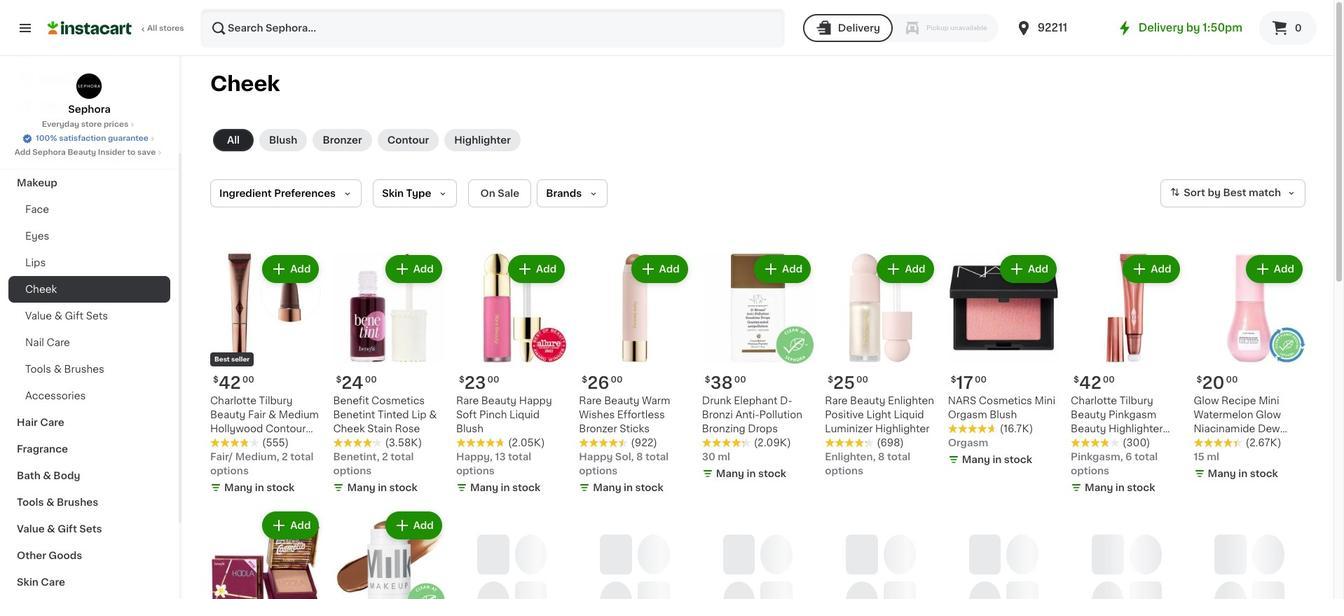 Task type: vqa. For each thing, say whether or not it's contained in the screenshot.
Mini related to 17
yes



Task type: locate. For each thing, give the bounding box(es) containing it.
prices
[[104, 121, 129, 128]]

2 tilbury from the left
[[1120, 396, 1154, 406]]

in for happy, 13 total options
[[501, 483, 510, 493]]

all link
[[213, 129, 254, 151]]

product group containing 25
[[825, 252, 937, 479]]

in for orgasm
[[993, 455, 1002, 465]]

positive
[[825, 411, 864, 420]]

2 mini from the left
[[1259, 397, 1280, 406]]

0 vertical spatial tools & brushes link
[[8, 356, 170, 383]]

1 vertical spatial bronzer
[[579, 425, 618, 434]]

00 for soft
[[488, 376, 500, 385]]

2 wand from the left
[[1072, 439, 1099, 448]]

drunk elephant d- bronzi anti-pollution bronzing drops
[[702, 397, 803, 434]]

tools down bath
[[17, 498, 44, 508]]

4 options from the left
[[825, 467, 864, 476]]

options down sol,
[[579, 467, 618, 476]]

total inside happy sol, 8 total options
[[646, 453, 669, 462]]

$ for glow recipe mini watermelon glow niacinamide dew drops
[[1197, 376, 1203, 385]]

100% satisfaction guarantee button
[[22, 130, 157, 144]]

cosmetics for 24
[[372, 396, 425, 406]]

brands button
[[537, 180, 608, 208]]

liquid up (2.05k)
[[510, 411, 540, 420]]

& right fair
[[269, 411, 276, 420]]

ml right 30
[[718, 453, 731, 462]]

00 right 20
[[1227, 376, 1239, 385]]

product group
[[210, 252, 322, 498], [333, 252, 445, 498], [456, 252, 568, 498], [579, 252, 691, 498], [702, 252, 814, 484], [825, 252, 937, 479], [949, 252, 1060, 470], [1072, 252, 1183, 498], [1195, 252, 1306, 484], [210, 509, 322, 600], [333, 509, 445, 600]]

by
[[1187, 22, 1201, 33], [1208, 188, 1221, 198]]

2 horizontal spatial cheek
[[333, 425, 365, 434]]

0 horizontal spatial drops
[[748, 425, 778, 434]]

$ 17 00
[[951, 375, 987, 392]]

buy it again link
[[8, 65, 170, 93]]

seller
[[231, 357, 250, 363]]

1 vertical spatial skin
[[17, 578, 39, 588]]

★★★★★
[[949, 425, 998, 434], [949, 425, 998, 434], [210, 439, 259, 448], [210, 439, 259, 448], [333, 439, 382, 448], [333, 439, 382, 448], [579, 439, 629, 448], [579, 439, 629, 448], [825, 439, 875, 448], [825, 439, 875, 448], [1072, 439, 1121, 448], [1072, 439, 1121, 448], [456, 439, 505, 448], [456, 439, 505, 448], [702, 439, 752, 448], [702, 439, 752, 448], [1195, 439, 1244, 448], [1195, 439, 1244, 448]]

bronzer down wishes
[[579, 425, 618, 434]]

& down bath & body
[[46, 498, 54, 508]]

rare beauty happy soft pinch liquid blush
[[456, 397, 552, 434]]

wand inside charlotte tilbury beauty fair & medium hollywood contour wand
[[210, 439, 238, 448]]

0 horizontal spatial all
[[147, 25, 157, 32]]

skin for skin care
[[17, 578, 39, 588]]

1 vertical spatial care
[[40, 418, 64, 428]]

3 rare from the left
[[456, 397, 479, 406]]

drops up 15 ml
[[1195, 439, 1225, 448]]

cheek inside the "benefit cosmetics benetint tinted lip & cheek stain rose"
[[333, 425, 365, 434]]

sticks
[[620, 425, 650, 434]]

26
[[588, 375, 610, 392]]

3 00 from the left
[[611, 376, 623, 385]]

$ up wishes
[[582, 376, 588, 385]]

contour up (555)
[[266, 425, 306, 434]]

liquid inside rare beauty happy soft pinch liquid blush
[[510, 411, 540, 420]]

2 00 from the left
[[365, 376, 377, 385]]

stock down 6
[[1128, 483, 1156, 493]]

charlotte tilbury beauty fair & medium hollywood contour wand
[[210, 396, 319, 448]]

$ inside $ 24 00
[[336, 376, 342, 385]]

00 right 26
[[611, 376, 623, 385]]

cosmetics up tinted
[[372, 396, 425, 406]]

& right bath
[[43, 471, 51, 481]]

1 vertical spatial brushes
[[57, 498, 98, 508]]

charlotte tilbury beauty pinkgasm beauty highlighter wand
[[1072, 396, 1164, 448]]

benetint,
[[333, 453, 380, 462]]

1 rare from the left
[[579, 396, 602, 406]]

add sephora beauty insider to save link
[[15, 147, 164, 158]]

many in stock down the benetint, 2 total options
[[347, 483, 418, 493]]

by for delivery
[[1187, 22, 1201, 33]]

0 horizontal spatial blush
[[269, 135, 298, 145]]

1 options from the left
[[210, 467, 249, 476]]

00 for orgasm
[[975, 376, 987, 385]]

add button for drunk elephant d- bronzi anti-pollution bronzing drops
[[756, 257, 810, 282]]

2 horizontal spatial blush
[[990, 411, 1018, 420]]

0 horizontal spatial charlotte
[[210, 396, 257, 406]]

sephora up store
[[68, 104, 111, 114]]

add button for nars cosmetics mini orgasm blush
[[1002, 257, 1056, 282]]

total for 23
[[508, 453, 532, 462]]

1 horizontal spatial drops
[[1195, 439, 1225, 448]]

add button
[[264, 257, 318, 282], [387, 257, 441, 282], [510, 257, 564, 282], [633, 257, 687, 282], [756, 257, 810, 282], [879, 257, 933, 282], [1002, 257, 1056, 282], [1125, 257, 1179, 282], [1248, 257, 1302, 282], [264, 514, 318, 539], [387, 514, 441, 539]]

1 2 from the left
[[282, 453, 288, 462]]

stock down the benetint, 2 total options
[[390, 483, 418, 493]]

mini inside glow recipe mini watermelon glow niacinamide dew drops
[[1259, 397, 1280, 406]]

everyday store prices link
[[42, 119, 137, 130]]

add for drunk elephant d- bronzi anti-pollution bronzing drops
[[783, 264, 803, 274]]

add for glow recipe mini watermelon glow niacinamide dew drops
[[1275, 264, 1295, 274]]

0 horizontal spatial happy
[[519, 397, 552, 406]]

tilbury for pinkgasm
[[1120, 396, 1154, 406]]

0 horizontal spatial cheek
[[25, 285, 57, 295]]

tilbury for fair
[[259, 396, 293, 406]]

$ inside $ 25 00
[[828, 376, 834, 385]]

glow recipe mini watermelon glow niacinamide dew drops
[[1195, 397, 1282, 448]]

sephora down the 100%
[[33, 149, 66, 156]]

$ down best seller
[[213, 376, 219, 385]]

care inside hair care link
[[40, 418, 64, 428]]

0 horizontal spatial 42
[[219, 375, 241, 392]]

2 horizontal spatial rare
[[825, 396, 848, 406]]

0 vertical spatial all
[[147, 25, 157, 32]]

options
[[210, 467, 249, 476], [333, 467, 372, 476], [579, 467, 618, 476], [825, 467, 864, 476], [1072, 467, 1110, 476], [456, 467, 495, 476]]

ml for 38
[[718, 453, 731, 462]]

nars cosmetics mini orgasm blush
[[949, 397, 1056, 420]]

$ for charlotte tilbury beauty fair & medium hollywood contour wand
[[213, 376, 219, 385]]

many in stock down fair/ medium, 2 total options
[[224, 483, 295, 493]]

9 $ from the left
[[1197, 376, 1203, 385]]

blush inside nars cosmetics mini orgasm blush
[[990, 411, 1018, 420]]

care down other goods
[[41, 578, 65, 588]]

bronzer
[[323, 135, 362, 145], [579, 425, 618, 434]]

1 horizontal spatial 42
[[1080, 375, 1102, 392]]

00 up pinkgasm
[[1104, 376, 1116, 385]]

total down (2.05k)
[[508, 453, 532, 462]]

tools & brushes for 2nd "tools & brushes" link from the top
[[17, 498, 98, 508]]

1 vertical spatial sets
[[79, 525, 102, 534]]

$ up watermelon
[[1197, 376, 1203, 385]]

anti-
[[736, 411, 760, 420]]

beauty inside holiday party ready beauty link
[[123, 151, 159, 161]]

in down (16.7k)
[[993, 455, 1002, 465]]

skin care link
[[8, 569, 170, 596]]

0 vertical spatial value & gift sets
[[25, 311, 108, 321]]

00 inside $ 38 00
[[735, 376, 747, 385]]

many down happy, 13 total options
[[470, 483, 499, 493]]

1 horizontal spatial wand
[[1072, 439, 1099, 448]]

0 horizontal spatial liquid
[[510, 411, 540, 420]]

1 vertical spatial value
[[17, 525, 45, 534]]

1 vertical spatial tools
[[17, 498, 44, 508]]

many in stock down the (2.09k)
[[716, 469, 787, 479]]

glow down 20
[[1195, 397, 1220, 406]]

bath
[[17, 471, 41, 481]]

1 horizontal spatial rare
[[579, 396, 602, 406]]

stock down the (2.09k)
[[759, 469, 787, 479]]

5 00 from the left
[[1104, 376, 1116, 385]]

4 $ from the left
[[828, 376, 834, 385]]

7 $ from the left
[[705, 376, 711, 385]]

0 vertical spatial blush
[[269, 135, 298, 145]]

mini for 17
[[1035, 397, 1056, 406]]

best for best seller
[[215, 357, 230, 363]]

0 vertical spatial sephora
[[68, 104, 111, 114]]

many in stock down (2.67k)
[[1209, 469, 1279, 479]]

2 vertical spatial blush
[[456, 425, 484, 434]]

many in stock for benetint, 2 total options
[[347, 483, 418, 493]]

1 total from the left
[[290, 453, 314, 462]]

2 cosmetics from the left
[[979, 397, 1033, 406]]

0 vertical spatial skin
[[382, 189, 404, 198]]

options inside "pinkgasm, 6 total options"
[[1072, 467, 1110, 476]]

many in stock
[[963, 455, 1033, 465], [716, 469, 787, 479], [1209, 469, 1279, 479], [224, 483, 295, 493], [347, 483, 418, 493], [593, 483, 664, 493], [1086, 483, 1156, 493], [470, 483, 541, 493]]

total for 42
[[1135, 453, 1159, 462]]

0 horizontal spatial best
[[215, 357, 230, 363]]

by left the 1:50pm
[[1187, 22, 1201, 33]]

blush down soft
[[456, 425, 484, 434]]

00 inside $ 20 00
[[1227, 376, 1239, 385]]

options inside happy sol, 8 total options
[[579, 467, 618, 476]]

rare up soft
[[456, 397, 479, 406]]

rare beauty warm wishes effortless bronzer sticks
[[579, 396, 671, 434]]

2
[[282, 453, 288, 462], [382, 453, 388, 462]]

all left 'stores'
[[147, 25, 157, 32]]

ml for 20
[[1208, 453, 1220, 462]]

everyday store prices
[[42, 121, 129, 128]]

3 options from the left
[[579, 467, 618, 476]]

0 horizontal spatial contour
[[266, 425, 306, 434]]

many down nars cosmetics mini orgasm blush
[[963, 455, 991, 465]]

00 inside $ 17 00
[[975, 376, 987, 385]]

delivery button
[[803, 14, 893, 42]]

hair care
[[17, 418, 64, 428]]

many in stock for fair/ medium, 2 total options
[[224, 483, 295, 493]]

mini for 20
[[1259, 397, 1280, 406]]

options down fair/
[[210, 467, 249, 476]]

6 00 from the left
[[488, 376, 500, 385]]

30
[[702, 453, 716, 462]]

4 00 from the left
[[857, 376, 869, 385]]

brushes down the body
[[57, 498, 98, 508]]

20
[[1203, 375, 1225, 392]]

$ 24 00
[[336, 375, 377, 392]]

add
[[15, 149, 31, 156], [290, 264, 311, 274], [413, 264, 434, 274], [537, 264, 557, 274], [660, 264, 680, 274], [783, 264, 803, 274], [906, 264, 926, 274], [1029, 264, 1049, 274], [1152, 264, 1172, 274], [1275, 264, 1295, 274], [290, 521, 311, 531], [413, 521, 434, 531]]

0 horizontal spatial tilbury
[[259, 396, 293, 406]]

00 right the 17
[[975, 376, 987, 385]]

by inside delivery by 1:50pm link
[[1187, 22, 1201, 33]]

3 $ from the left
[[582, 376, 588, 385]]

0 horizontal spatial bronzer
[[323, 135, 362, 145]]

0 horizontal spatial skin
[[17, 578, 39, 588]]

makeup
[[17, 178, 57, 188]]

2 rare from the left
[[825, 396, 848, 406]]

& inside the "benefit cosmetics benetint tinted lip & cheek stain rose"
[[429, 411, 437, 420]]

00 for bronzi
[[735, 376, 747, 385]]

1 vertical spatial by
[[1208, 188, 1221, 198]]

store
[[81, 121, 102, 128]]

contour up skin type at the left top
[[388, 135, 429, 145]]

0 vertical spatial orgasm
[[949, 411, 988, 420]]

1 horizontal spatial cosmetics
[[979, 397, 1033, 406]]

0 horizontal spatial sephora
[[33, 149, 66, 156]]

2 2 from the left
[[382, 453, 388, 462]]

00 inside $ 24 00
[[365, 376, 377, 385]]

7 00 from the left
[[735, 376, 747, 385]]

1 horizontal spatial tilbury
[[1120, 396, 1154, 406]]

total inside "pinkgasm, 6 total options"
[[1135, 453, 1159, 462]]

many in stock down happy, 13 total options
[[470, 483, 541, 493]]

1 horizontal spatial charlotte
[[1072, 396, 1118, 406]]

$ inside $ 26 00
[[582, 376, 588, 385]]

1 horizontal spatial 2
[[382, 453, 388, 462]]

5 $ from the left
[[1074, 376, 1080, 385]]

1 charlotte from the left
[[210, 396, 257, 406]]

6 options from the left
[[456, 467, 495, 476]]

42
[[219, 375, 241, 392], [1080, 375, 1102, 392]]

1 horizontal spatial mini
[[1259, 397, 1280, 406]]

ingredient preferences button
[[210, 180, 362, 208]]

1 horizontal spatial best
[[1224, 188, 1247, 198]]

8 inside happy sol, 8 total options
[[637, 453, 643, 462]]

5 options from the left
[[1072, 467, 1110, 476]]

liquid inside the rare beauty enlighten positive light liquid luminizer highlighter
[[894, 411, 925, 420]]

2 down "(3.58k)"
[[382, 453, 388, 462]]

add button for rare beauty enlighten positive light liquid luminizer highlighter
[[879, 257, 933, 282]]

best inside field
[[1224, 188, 1247, 198]]

cheek up the all 'link'
[[210, 74, 280, 94]]

6 total from the left
[[508, 453, 532, 462]]

all left the blush link
[[227, 135, 240, 145]]

0 vertical spatial glow
[[1195, 397, 1220, 406]]

charlotte up pinkgasm
[[1072, 396, 1118, 406]]

many for fair/ medium, 2 total options
[[224, 483, 253, 493]]

2 inside fair/ medium, 2 total options
[[282, 453, 288, 462]]

1 horizontal spatial sephora
[[68, 104, 111, 114]]

1 horizontal spatial 8
[[879, 453, 885, 462]]

0 vertical spatial bronzer
[[323, 135, 362, 145]]

2 charlotte from the left
[[1072, 396, 1118, 406]]

0 vertical spatial cheek
[[210, 74, 280, 94]]

holiday party ready beauty
[[17, 151, 159, 161]]

stock down fair/ medium, 2 total options
[[267, 483, 295, 493]]

options down pinkgasm,
[[1072, 467, 1110, 476]]

care
[[47, 338, 70, 348], [40, 418, 64, 428], [41, 578, 65, 588]]

0 horizontal spatial ml
[[718, 453, 731, 462]]

value & gift sets link up 'nail care'
[[8, 303, 170, 330]]

many down 15 ml
[[1209, 469, 1237, 479]]

tilbury inside charlotte tilbury beauty fair & medium hollywood contour wand
[[259, 396, 293, 406]]

None search field
[[201, 8, 785, 48]]

medium
[[279, 411, 319, 420]]

wand up fair/
[[210, 439, 238, 448]]

00 for wishes
[[611, 376, 623, 385]]

cosmetics inside nars cosmetics mini orgasm blush
[[979, 397, 1033, 406]]

stock down (16.7k)
[[1005, 455, 1033, 465]]

1 horizontal spatial happy
[[579, 453, 613, 462]]

hollywood
[[210, 425, 263, 434]]

1 horizontal spatial delivery
[[1139, 22, 1184, 33]]

nail care link
[[8, 330, 170, 356]]

highlighter up on at the top left of page
[[455, 135, 511, 145]]

delivery inside button
[[839, 23, 881, 33]]

rare inside rare beauty warm wishes effortless bronzer sticks
[[579, 396, 602, 406]]

charlotte inside charlotte tilbury beauty pinkgasm beauty highlighter wand
[[1072, 396, 1118, 406]]

sort by
[[1185, 188, 1221, 198]]

0 horizontal spatial glow
[[1195, 397, 1220, 406]]

total inside the enlighten, 8 total options
[[888, 453, 911, 462]]

2 vertical spatial cheek
[[333, 425, 365, 434]]

1 vertical spatial cheek
[[25, 285, 57, 295]]

2 horizontal spatial highlighter
[[1109, 425, 1164, 434]]

0 vertical spatial by
[[1187, 22, 1201, 33]]

total down (922)
[[646, 453, 669, 462]]

blush inside rare beauty happy soft pinch liquid blush
[[456, 425, 484, 434]]

tools & brushes link down the body
[[8, 489, 170, 516]]

in down the (2.09k)
[[747, 469, 756, 479]]

0 horizontal spatial 8
[[637, 453, 643, 462]]

tools & brushes link up accessories
[[8, 356, 170, 383]]

0 vertical spatial value & gift sets link
[[8, 303, 170, 330]]

0 vertical spatial tools & brushes
[[25, 365, 104, 374]]

1 horizontal spatial all
[[227, 135, 240, 145]]

many in stock for happy sol, 8 total options
[[593, 483, 664, 493]]

1 vertical spatial tools & brushes link
[[8, 489, 170, 516]]

$ up the drunk
[[705, 376, 711, 385]]

$ up benefit
[[336, 376, 342, 385]]

1 horizontal spatial highlighter
[[876, 425, 930, 434]]

cheek down benetint
[[333, 425, 365, 434]]

1 vertical spatial best
[[215, 357, 230, 363]]

0 vertical spatial care
[[47, 338, 70, 348]]

1 $ 42 00 from the left
[[213, 375, 254, 392]]

beauty inside add sephora beauty insider to save link
[[68, 149, 96, 156]]

in down happy, 13 total options
[[501, 483, 510, 493]]

happy up (2.05k)
[[519, 397, 552, 406]]

& for 1st "tools & brushes" link from the top of the page
[[54, 365, 62, 374]]

stock down happy sol, 8 total options
[[636, 483, 664, 493]]

$ inside $ 23 00
[[459, 376, 465, 385]]

cheek down lips on the left top of the page
[[25, 285, 57, 295]]

0 vertical spatial contour
[[388, 135, 429, 145]]

3 total from the left
[[646, 453, 669, 462]]

options for 23
[[456, 467, 495, 476]]

add for charlotte tilbury beauty fair & medium hollywood contour wand
[[290, 264, 311, 274]]

all inside 'link'
[[227, 135, 240, 145]]

00 inside $ 26 00
[[611, 376, 623, 385]]

pinkgasm,
[[1072, 453, 1124, 462]]

skin inside 'dropdown button'
[[382, 189, 404, 198]]

in for 15 ml
[[1239, 469, 1248, 479]]

many for happy, 13 total options
[[470, 483, 499, 493]]

2 inside the benetint, 2 total options
[[382, 453, 388, 462]]

1 vertical spatial orgasm
[[949, 439, 989, 448]]

0 horizontal spatial highlighter
[[455, 135, 511, 145]]

1 horizontal spatial liquid
[[894, 411, 925, 420]]

product group containing 20
[[1195, 252, 1306, 484]]

2 vertical spatial care
[[41, 578, 65, 588]]

1 horizontal spatial $ 42 00
[[1074, 375, 1116, 392]]

tinted
[[378, 411, 409, 420]]

2 total from the left
[[391, 453, 414, 462]]

stock for 30 ml
[[759, 469, 787, 479]]

1 horizontal spatial bronzer
[[579, 425, 618, 434]]

many in stock for orgasm
[[963, 455, 1033, 465]]

tools down 'nail'
[[25, 365, 51, 374]]

value up other
[[17, 525, 45, 534]]

1 orgasm from the top
[[949, 411, 988, 420]]

8 $ from the left
[[951, 376, 957, 385]]

skin
[[382, 189, 404, 198], [17, 578, 39, 588]]

$ 23 00
[[459, 375, 500, 392]]

2 options from the left
[[333, 467, 372, 476]]

$ inside $ 38 00
[[705, 376, 711, 385]]

$ up nars
[[951, 376, 957, 385]]

care inside skin care link
[[41, 578, 65, 588]]

product group containing 23
[[456, 252, 568, 498]]

1 tilbury from the left
[[259, 396, 293, 406]]

bronzer right the blush link
[[323, 135, 362, 145]]

blush up (16.7k)
[[990, 411, 1018, 420]]

many for pinkgasm, 6 total options
[[1086, 483, 1114, 493]]

00 right 25
[[857, 376, 869, 385]]

0 horizontal spatial mini
[[1035, 397, 1056, 406]]

in for fair/ medium, 2 total options
[[255, 483, 264, 493]]

care right 'nail'
[[47, 338, 70, 348]]

00 inside $ 25 00
[[857, 376, 869, 385]]

brushes down nail care link
[[64, 365, 104, 374]]

$ inside $ 20 00
[[1197, 376, 1203, 385]]

save
[[137, 149, 156, 156]]

beauty inside rare beauty warm wishes effortless bronzer sticks
[[605, 396, 640, 406]]

best for best match
[[1224, 188, 1247, 198]]

1 horizontal spatial by
[[1208, 188, 1221, 198]]

1 00 from the left
[[242, 376, 254, 385]]

charlotte inside charlotte tilbury beauty fair & medium hollywood contour wand
[[210, 396, 257, 406]]

sets
[[86, 311, 108, 321], [79, 525, 102, 534]]

eyes link
[[8, 223, 170, 250]]

1 horizontal spatial blush
[[456, 425, 484, 434]]

many for 15 ml
[[1209, 469, 1237, 479]]

0 vertical spatial value
[[25, 311, 52, 321]]

value up 'nail'
[[25, 311, 52, 321]]

& up 'nail care'
[[54, 311, 62, 321]]

value & gift sets up goods
[[17, 525, 102, 534]]

all for all stores
[[147, 25, 157, 32]]

6 $ from the left
[[459, 376, 465, 385]]

$ for benefit cosmetics benetint tinted lip & cheek stain rose
[[336, 376, 342, 385]]

care inside nail care link
[[47, 338, 70, 348]]

1 ml from the left
[[718, 453, 731, 462]]

highlighter up the (300)
[[1109, 425, 1164, 434]]

options inside the enlighten, 8 total options
[[825, 467, 864, 476]]

$ up charlotte tilbury beauty pinkgasm beauty highlighter wand
[[1074, 376, 1080, 385]]

0 vertical spatial best
[[1224, 188, 1247, 198]]

0 horizontal spatial rare
[[456, 397, 479, 406]]

00 down seller
[[242, 376, 254, 385]]

1 vertical spatial contour
[[266, 425, 306, 434]]

by inside best match sort by field
[[1208, 188, 1221, 198]]

1 $ from the left
[[213, 376, 219, 385]]

highlighter up the (698)
[[876, 425, 930, 434]]

stock down (2.67k)
[[1251, 469, 1279, 479]]

1 wand from the left
[[210, 439, 238, 448]]

0 horizontal spatial wand
[[210, 439, 238, 448]]

$ up soft
[[459, 376, 465, 385]]

ml
[[718, 453, 731, 462], [1208, 453, 1220, 462]]

2 42 from the left
[[1080, 375, 1102, 392]]

1 mini from the left
[[1035, 397, 1056, 406]]

4 total from the left
[[888, 453, 911, 462]]

1 8 from the left
[[637, 453, 643, 462]]

add for rare beauty warm wishes effortless bronzer sticks
[[660, 264, 680, 274]]

0 vertical spatial happy
[[519, 397, 552, 406]]

(555)
[[262, 439, 289, 448]]

0 vertical spatial brushes
[[64, 365, 104, 374]]

0 horizontal spatial 2
[[282, 453, 288, 462]]

2 8 from the left
[[879, 453, 885, 462]]

1 horizontal spatial ml
[[1208, 453, 1220, 462]]

delivery by 1:50pm
[[1139, 22, 1243, 33]]

$ inside $ 17 00
[[951, 376, 957, 385]]

add for benefit cosmetics benetint tinted lip & cheek stain rose
[[413, 264, 434, 274]]

options down happy,
[[456, 467, 495, 476]]

8 00 from the left
[[975, 376, 987, 385]]

1 vertical spatial blush
[[990, 411, 1018, 420]]

delivery for delivery by 1:50pm
[[1139, 22, 1184, 33]]

2 $ from the left
[[336, 376, 342, 385]]

add for rare beauty enlighten positive light liquid luminizer highlighter
[[906, 264, 926, 274]]

to
[[127, 149, 136, 156]]

2 orgasm from the top
[[949, 439, 989, 448]]

rare inside rare beauty happy soft pinch liquid blush
[[456, 397, 479, 406]]

& for 2nd "tools & brushes" link from the top
[[46, 498, 54, 508]]

1 horizontal spatial skin
[[382, 189, 404, 198]]

best left match
[[1224, 188, 1247, 198]]

1 horizontal spatial contour
[[388, 135, 429, 145]]

1 vertical spatial value & gift sets link
[[8, 516, 170, 543]]

rare up wishes
[[579, 396, 602, 406]]

warm
[[642, 396, 671, 406]]

1 vertical spatial happy
[[579, 453, 613, 462]]

2 ml from the left
[[1208, 453, 1220, 462]]

stock
[[1005, 455, 1033, 465], [759, 469, 787, 479], [1251, 469, 1279, 479], [267, 483, 295, 493], [390, 483, 418, 493], [636, 483, 664, 493], [1128, 483, 1156, 493], [513, 483, 541, 493]]

drops for 38
[[748, 425, 778, 434]]

drops for 20
[[1195, 439, 1225, 448]]

00 inside $ 23 00
[[488, 376, 500, 385]]

0 horizontal spatial cosmetics
[[372, 396, 425, 406]]

benefit
[[333, 396, 369, 406]]

2 $ 42 00 from the left
[[1074, 375, 1116, 392]]

drops inside drunk elephant d- bronzi anti-pollution bronzing drops
[[748, 425, 778, 434]]

add button for rare beauty happy soft pinch liquid blush
[[510, 257, 564, 282]]

charlotte up fair
[[210, 396, 257, 406]]

1 vertical spatial tools & brushes
[[17, 498, 98, 508]]

care for hair care
[[40, 418, 64, 428]]

sephora logo image
[[76, 73, 103, 100]]

1 42 from the left
[[219, 375, 241, 392]]

mini inside nars cosmetics mini orgasm blush
[[1035, 397, 1056, 406]]

5 total from the left
[[1135, 453, 1159, 462]]

many in stock for 15 ml
[[1209, 469, 1279, 479]]

gift down 'cheek' link
[[65, 311, 84, 321]]

by right sort
[[1208, 188, 1221, 198]]

total inside the benetint, 2 total options
[[391, 453, 414, 462]]

0 horizontal spatial $ 42 00
[[213, 375, 254, 392]]

total inside happy, 13 total options
[[508, 453, 532, 462]]

rare inside the rare beauty enlighten positive light liquid luminizer highlighter
[[825, 396, 848, 406]]

options inside happy, 13 total options
[[456, 467, 495, 476]]

42 for charlotte tilbury beauty fair & medium hollywood contour wand
[[219, 375, 241, 392]]

$ 42 00 down best seller
[[213, 375, 254, 392]]

total down "(3.58k)"
[[391, 453, 414, 462]]

care right hair
[[40, 418, 64, 428]]

92211 button
[[1016, 8, 1100, 48]]

$ up positive
[[828, 376, 834, 385]]

$ for rare beauty happy soft pinch liquid blush
[[459, 376, 465, 385]]

drops inside glow recipe mini watermelon glow niacinamide dew drops
[[1195, 439, 1225, 448]]

6
[[1126, 453, 1133, 462]]

many down "30 ml"
[[716, 469, 745, 479]]

options inside the benetint, 2 total options
[[333, 467, 372, 476]]

2 liquid from the left
[[510, 411, 540, 420]]

sets up nail care link
[[86, 311, 108, 321]]

1 vertical spatial all
[[227, 135, 240, 145]]

00 right 24
[[365, 376, 377, 385]]

cosmetics
[[372, 396, 425, 406], [979, 397, 1033, 406]]

0 vertical spatial sets
[[86, 311, 108, 321]]

buy
[[39, 74, 59, 83]]

add for rare beauty happy soft pinch liquid blush
[[537, 264, 557, 274]]

body
[[54, 471, 80, 481]]

$ for nars cosmetics mini orgasm blush
[[951, 376, 957, 385]]

1 liquid from the left
[[894, 411, 925, 420]]

1 vertical spatial drops
[[1195, 439, 1225, 448]]

42 down best seller
[[219, 375, 241, 392]]

add button for rare beauty warm wishes effortless bronzer sticks
[[633, 257, 687, 282]]

options down enlighten,
[[825, 467, 864, 476]]

1 horizontal spatial glow
[[1257, 411, 1282, 420]]

brushes
[[64, 365, 104, 374], [57, 498, 98, 508]]

$ 20 00
[[1197, 375, 1239, 392]]

rose
[[395, 425, 420, 434]]

in down (2.67k)
[[1239, 469, 1248, 479]]

in down fair/ medium, 2 total options
[[255, 483, 264, 493]]

cosmetics inside the "benefit cosmetics benetint tinted lip & cheek stain rose"
[[372, 396, 425, 406]]

1 cosmetics from the left
[[372, 396, 425, 406]]

tools & brushes
[[25, 365, 104, 374], [17, 498, 98, 508]]

happy left sol,
[[579, 453, 613, 462]]

value
[[25, 311, 52, 321], [17, 525, 45, 534]]

beauty inside charlotte tilbury beauty fair & medium hollywood contour wand
[[210, 411, 246, 420]]

in for 30 ml
[[747, 469, 756, 479]]

glow up dew
[[1257, 411, 1282, 420]]

liquid down enlighten
[[894, 411, 925, 420]]

$ 42 00 for charlotte tilbury beauty pinkgasm beauty highlighter wand
[[1074, 375, 1116, 392]]

tilbury inside charlotte tilbury beauty pinkgasm beauty highlighter wand
[[1120, 396, 1154, 406]]

sol,
[[616, 453, 634, 462]]

42 for charlotte tilbury beauty pinkgasm beauty highlighter wand
[[1080, 375, 1102, 392]]

9 00 from the left
[[1227, 376, 1239, 385]]

$ for drunk elephant d- bronzi anti-pollution bronzing drops
[[705, 376, 711, 385]]

0 horizontal spatial by
[[1187, 22, 1201, 33]]

face
[[25, 205, 49, 215]]



Task type: describe. For each thing, give the bounding box(es) containing it.
1 value & gift sets link from the top
[[8, 303, 170, 330]]

highlighter inside charlotte tilbury beauty pinkgasm beauty highlighter wand
[[1109, 425, 1164, 434]]

happy inside happy sol, 8 total options
[[579, 453, 613, 462]]

$ 42 00 for charlotte tilbury beauty fair & medium hollywood contour wand
[[213, 375, 254, 392]]

luminizer
[[825, 425, 873, 434]]

hair
[[17, 418, 38, 428]]

benefit cosmetics benetint tinted lip & cheek stain rose
[[333, 396, 437, 434]]

23
[[465, 375, 486, 392]]

happy inside rare beauty happy soft pinch liquid blush
[[519, 397, 552, 406]]

(2.09k)
[[754, 439, 792, 448]]

total inside fair/ medium, 2 total options
[[290, 453, 314, 462]]

$ 38 00
[[705, 375, 747, 392]]

8 inside the enlighten, 8 total options
[[879, 453, 885, 462]]

fragrance
[[17, 445, 68, 454]]

& for 2nd 'value & gift sets' link from the top of the page
[[47, 525, 55, 534]]

beauty inside the rare beauty enlighten positive light liquid luminizer highlighter
[[851, 396, 886, 406]]

charlotte for pinkgasm
[[1072, 396, 1118, 406]]

product group containing 38
[[702, 252, 814, 484]]

sephora link
[[68, 73, 111, 116]]

1 vertical spatial value & gift sets
[[17, 525, 102, 534]]

00 for pinkgasm
[[1104, 376, 1116, 385]]

drunk
[[702, 397, 732, 406]]

stock for orgasm
[[1005, 455, 1033, 465]]

(922)
[[631, 439, 658, 448]]

0 vertical spatial tools
[[25, 365, 51, 374]]

everyday
[[42, 121, 79, 128]]

dew
[[1259, 425, 1281, 434]]

100% satisfaction guarantee
[[36, 135, 149, 142]]

$ 26 00
[[582, 375, 623, 392]]

ingredient
[[219, 189, 272, 198]]

bronzer link
[[313, 129, 372, 151]]

many for 30 ml
[[716, 469, 745, 479]]

1 horizontal spatial cheek
[[210, 74, 280, 94]]

accessories link
[[8, 383, 170, 410]]

beauty inside rare beauty happy soft pinch liquid blush
[[482, 397, 517, 406]]

rare beauty enlighten positive light liquid luminizer highlighter
[[825, 396, 935, 434]]

skin for skin type
[[382, 189, 404, 198]]

many for orgasm
[[963, 455, 991, 465]]

30 ml
[[702, 453, 731, 462]]

in for benetint, 2 total options
[[378, 483, 387, 493]]

stores
[[159, 25, 184, 32]]

(300)
[[1123, 439, 1151, 448]]

stock for happy sol, 8 total options
[[636, 483, 664, 493]]

rare for 25
[[825, 396, 848, 406]]

d-
[[781, 397, 793, 406]]

13
[[495, 453, 506, 462]]

product group containing 17
[[949, 252, 1060, 470]]

many for happy sol, 8 total options
[[593, 483, 622, 493]]

liquid for 23
[[510, 411, 540, 420]]

Search field
[[202, 10, 784, 46]]

tools & brushes for 1st "tools & brushes" link from the top of the page
[[25, 365, 104, 374]]

highlighter inside the rare beauty enlighten positive light liquid luminizer highlighter
[[876, 425, 930, 434]]

benetint
[[333, 411, 375, 420]]

soft
[[456, 411, 477, 420]]

100%
[[36, 135, 57, 142]]

many in stock for happy, 13 total options
[[470, 483, 541, 493]]

fair/
[[210, 453, 233, 462]]

wishes
[[579, 411, 615, 420]]

1 vertical spatial gift
[[58, 525, 77, 534]]

guarantee
[[108, 135, 149, 142]]

add for nars cosmetics mini orgasm blush
[[1029, 264, 1049, 274]]

$ 25 00
[[828, 375, 869, 392]]

by for sort
[[1208, 188, 1221, 198]]

stock for pinkgasm, 6 total options
[[1128, 483, 1156, 493]]

delivery by 1:50pm link
[[1117, 20, 1243, 36]]

add button for charlotte tilbury beauty fair & medium hollywood contour wand
[[264, 257, 318, 282]]

rare for 23
[[456, 397, 479, 406]]

watermelon
[[1195, 411, 1254, 420]]

shop
[[39, 46, 65, 55]]

all for all
[[227, 135, 240, 145]]

other
[[17, 551, 46, 561]]

enlighten,
[[825, 453, 876, 462]]

nail
[[25, 338, 44, 348]]

care for skin care
[[41, 578, 65, 588]]

(16.7k)
[[1000, 425, 1034, 434]]

liquid for 25
[[894, 411, 925, 420]]

contour link
[[378, 129, 439, 151]]

cosmetics for 17
[[979, 397, 1033, 406]]

light
[[867, 411, 892, 420]]

stock for happy, 13 total options
[[513, 483, 541, 493]]

makeup link
[[8, 170, 170, 196]]

total for 25
[[888, 453, 911, 462]]

niacinamide
[[1195, 425, 1256, 434]]

15
[[1195, 453, 1205, 462]]

92211
[[1038, 22, 1068, 33]]

product group containing 24
[[333, 252, 445, 498]]

00 for fair
[[242, 376, 254, 385]]

cheek link
[[8, 276, 170, 303]]

best match
[[1224, 188, 1282, 198]]

options inside fair/ medium, 2 total options
[[210, 467, 249, 476]]

in for pinkgasm, 6 total options
[[1116, 483, 1125, 493]]

satisfaction
[[59, 135, 106, 142]]

$ for charlotte tilbury beauty pinkgasm beauty highlighter wand
[[1074, 376, 1080, 385]]

total for 24
[[391, 453, 414, 462]]

00 for watermelon
[[1227, 376, 1239, 385]]

on sale
[[481, 189, 520, 198]]

0 vertical spatial gift
[[65, 311, 84, 321]]

bronzing
[[702, 425, 746, 434]]

brands
[[546, 189, 582, 198]]

(698)
[[877, 439, 904, 448]]

stock for benetint, 2 total options
[[390, 483, 418, 493]]

charlotte for fair
[[210, 396, 257, 406]]

& for bath & body link
[[43, 471, 51, 481]]

2 value & gift sets link from the top
[[8, 516, 170, 543]]

service type group
[[803, 14, 999, 42]]

blush link
[[259, 129, 307, 151]]

wand inside charlotte tilbury beauty pinkgasm beauty highlighter wand
[[1072, 439, 1099, 448]]

2 tools & brushes link from the top
[[8, 489, 170, 516]]

add button for glow recipe mini watermelon glow niacinamide dew drops
[[1248, 257, 1302, 282]]

enlighten
[[888, 396, 935, 406]]

00 for positive
[[857, 376, 869, 385]]

add for charlotte tilbury beauty pinkgasm beauty highlighter wand
[[1152, 264, 1172, 274]]

face link
[[8, 196, 170, 223]]

bronzer inside rare beauty warm wishes effortless bronzer sticks
[[579, 425, 618, 434]]

00 for tinted
[[365, 376, 377, 385]]

pollution
[[760, 411, 803, 420]]

lip
[[412, 411, 427, 420]]

stock for fair/ medium, 2 total options
[[267, 483, 295, 493]]

sale
[[498, 189, 520, 198]]

options for 42
[[1072, 467, 1110, 476]]

$ for rare beauty warm wishes effortless bronzer sticks
[[582, 376, 588, 385]]

lists link
[[8, 93, 170, 121]]

add button for benefit cosmetics benetint tinted lip & cheek stain rose
[[387, 257, 441, 282]]

Best match Sort by field
[[1161, 180, 1306, 208]]

15 ml
[[1195, 453, 1220, 462]]

0
[[1296, 23, 1303, 33]]

many for benetint, 2 total options
[[347, 483, 376, 493]]

1 vertical spatial sephora
[[33, 149, 66, 156]]

happy sol, 8 total options
[[579, 453, 669, 476]]

accessories
[[25, 391, 86, 401]]

bronzi
[[702, 411, 733, 420]]

0 button
[[1260, 11, 1318, 45]]

1 tools & brushes link from the top
[[8, 356, 170, 383]]

care for nail care
[[47, 338, 70, 348]]

on sale button
[[469, 180, 532, 208]]

options for 24
[[333, 467, 372, 476]]

lips
[[25, 258, 46, 268]]

lips link
[[8, 250, 170, 276]]

buy it again
[[39, 74, 99, 83]]

nail care
[[25, 338, 70, 348]]

add sephora beauty insider to save
[[15, 149, 156, 156]]

holiday
[[17, 151, 56, 161]]

other goods
[[17, 551, 82, 561]]

& for 2nd 'value & gift sets' link from the bottom
[[54, 311, 62, 321]]

orgasm inside nars cosmetics mini orgasm blush
[[949, 411, 988, 420]]

nars
[[949, 397, 977, 406]]

options for 25
[[825, 467, 864, 476]]

many in stock for 30 ml
[[716, 469, 787, 479]]

& inside charlotte tilbury beauty fair & medium hollywood contour wand
[[269, 411, 276, 420]]

party
[[58, 151, 86, 161]]

skin care
[[17, 578, 65, 588]]

contour inside charlotte tilbury beauty fair & medium hollywood contour wand
[[266, 425, 306, 434]]

pinkgasm, 6 total options
[[1072, 453, 1159, 476]]

again
[[71, 74, 99, 83]]

effortless
[[618, 411, 665, 420]]

product group containing 26
[[579, 252, 691, 498]]

25
[[834, 375, 856, 392]]

instacart logo image
[[48, 20, 132, 36]]

in for happy sol, 8 total options
[[624, 483, 633, 493]]

add button for charlotte tilbury beauty pinkgasm beauty highlighter wand
[[1125, 257, 1179, 282]]

many in stock for pinkgasm, 6 total options
[[1086, 483, 1156, 493]]

it
[[62, 74, 68, 83]]

17
[[957, 375, 974, 392]]

medium,
[[235, 453, 280, 462]]

stock for 15 ml
[[1251, 469, 1279, 479]]

rare for 26
[[579, 396, 602, 406]]



